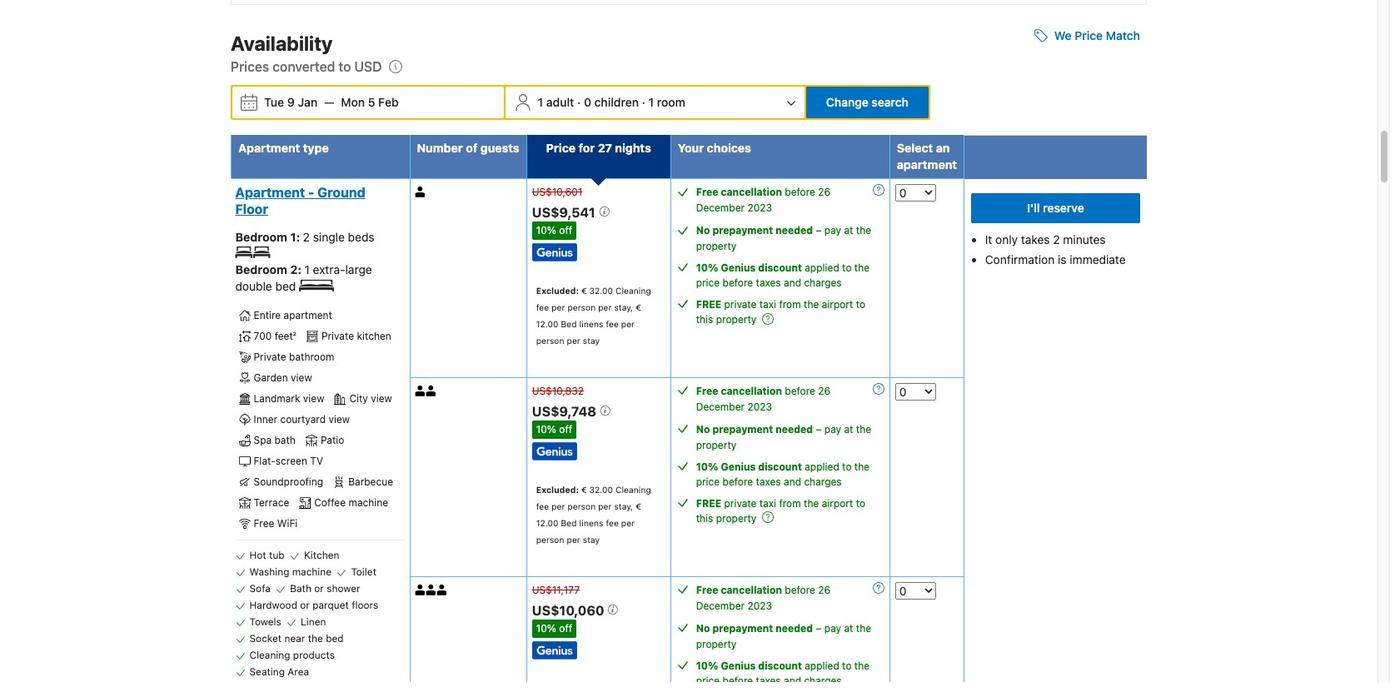 Task type: vqa. For each thing, say whether or not it's contained in the screenshot.
1st United from right
no



Task type: locate. For each thing, give the bounding box(es) containing it.
2 cancellation from the top
[[721, 385, 782, 397]]

1 horizontal spatial private
[[321, 330, 354, 342]]

view
[[291, 372, 312, 384], [303, 392, 324, 405], [371, 392, 392, 405], [329, 413, 350, 426]]

december
[[696, 201, 745, 214], [696, 400, 745, 413], [696, 599, 745, 612]]

2 vertical spatial charges
[[804, 674, 842, 682]]

1 from from the top
[[779, 298, 801, 311]]

1 prepayment from the top
[[713, 224, 773, 236]]

bed up products
[[326, 632, 344, 645]]

more details on meals and payment options image
[[873, 184, 884, 196], [873, 383, 884, 395]]

tub
[[269, 549, 285, 562]]

3 prepayment from the top
[[713, 622, 773, 634]]

3 at from the top
[[844, 622, 853, 634]]

landmark view
[[254, 392, 324, 405]]

price for us$10,060
[[696, 674, 720, 682]]

1 vertical spatial more details on meals and payment options image
[[873, 383, 884, 395]]

€
[[581, 286, 587, 296], [636, 303, 641, 313], [581, 485, 587, 495], [636, 502, 641, 512]]

2 vertical spatial applied
[[805, 659, 839, 672]]

linens up us$11,177
[[579, 518, 603, 528]]

3 taxes from the top
[[756, 674, 781, 682]]

excluded: for us$9,541
[[536, 286, 579, 296]]

2 prepayment from the top
[[713, 423, 773, 435]]

converted
[[273, 59, 335, 74]]

view right city
[[371, 392, 392, 405]]

1 left room
[[649, 95, 654, 109]]

socket
[[249, 632, 282, 645]]

from
[[779, 298, 801, 311], [779, 497, 801, 509]]

10% off down us$10,060
[[536, 622, 572, 635]]

2 vertical spatial cleaning
[[249, 649, 290, 662]]

jan
[[298, 95, 318, 109]]

price right we
[[1075, 28, 1103, 42]]

2 10% off from the top
[[536, 423, 572, 436]]

off down us$10,060
[[559, 622, 572, 635]]

1 vertical spatial off
[[559, 423, 572, 436]]

10% off. you're getting a reduced rate because this property is offering a genius discount.. element down us$9,748
[[532, 421, 577, 439]]

bed
[[275, 279, 296, 293], [326, 632, 344, 645]]

0 horizontal spatial private
[[254, 351, 286, 363]]

2 no from the top
[[696, 423, 710, 435]]

2 vertical spatial pay
[[825, 622, 841, 634]]

2 linens from the top
[[579, 518, 603, 528]]

2 10% off. you're getting a reduced rate because this property is offering a genius discount.. element from the top
[[532, 421, 577, 439]]

700
[[254, 330, 272, 342]]

1 free cancellation from the top
[[696, 186, 782, 198]]

us$10,601
[[532, 186, 583, 198]]

1 free from the top
[[696, 298, 721, 311]]

hot
[[249, 549, 266, 562]]

0 vertical spatial taxi
[[760, 298, 776, 311]]

2 – from the top
[[816, 423, 822, 435]]

apartment inside the 'apartment - ground floor'
[[235, 185, 305, 200]]

2 vertical spatial 26
[[818, 584, 831, 596]]

2 stay from the top
[[583, 535, 600, 545]]

12.00 for us$9,748
[[536, 518, 559, 528]]

32.00 for us$9,748
[[589, 485, 613, 495]]

1 vertical spatial cleaning
[[616, 485, 651, 495]]

– pay at the property for us$9,748
[[696, 423, 871, 451]]

us$10,832
[[532, 385, 584, 397]]

the
[[856, 224, 871, 236], [855, 261, 870, 274], [804, 298, 819, 311], [856, 423, 871, 435], [855, 460, 870, 473], [804, 497, 819, 509], [856, 622, 871, 634], [308, 632, 323, 645], [855, 659, 870, 672]]

1 vertical spatial apartment
[[284, 309, 332, 322]]

occupancy image
[[415, 186, 426, 197], [415, 385, 426, 396], [426, 385, 437, 396], [426, 584, 437, 595]]

0 horizontal spatial price
[[546, 141, 576, 155]]

off down us$9,541
[[559, 224, 572, 237]]

1 10% genius discount from the top
[[696, 261, 802, 274]]

1 this from the top
[[696, 313, 713, 325]]

1 vertical spatial charges
[[804, 475, 842, 488]]

select an apartment
[[897, 141, 957, 171]]

3 2023 from the top
[[748, 599, 772, 612]]

washing machine
[[249, 566, 332, 578]]

3 10% genius discount from the top
[[696, 659, 802, 672]]

0 vertical spatial charges
[[804, 276, 842, 289]]

3 – pay at the property from the top
[[696, 622, 871, 650]]

discount for us$9,748
[[758, 460, 802, 473]]

bed for us$9,748
[[561, 518, 577, 528]]

32.00
[[589, 286, 613, 296], [589, 485, 613, 495]]

0 vertical spatial € 32.00 cleaning fee per person per stay, € 12.00 bed linens fee per person per stay
[[536, 286, 651, 346]]

0 vertical spatial 10% genius discount
[[696, 261, 802, 274]]

apartment up floor
[[235, 185, 305, 200]]

private for private kitchen
[[321, 330, 354, 342]]

10% off
[[536, 224, 572, 237], [536, 423, 572, 436], [536, 622, 572, 635]]

1 taxes from the top
[[756, 276, 781, 289]]

10% genius discount for us$10,060
[[696, 659, 802, 672]]

0 vertical spatial –
[[816, 224, 822, 236]]

number of guests
[[417, 141, 520, 155]]

free cancellation
[[696, 186, 782, 198], [696, 385, 782, 397], [696, 584, 782, 596]]

· left '0' in the left top of the page
[[577, 95, 581, 109]]

1 vertical spatial linens
[[579, 518, 603, 528]]

stay up us$10,832
[[583, 336, 600, 346]]

1 vertical spatial genius
[[721, 460, 756, 473]]

3 26 from the top
[[818, 584, 831, 596]]

0 vertical spatial 26
[[818, 186, 831, 198]]

1 vertical spatial december
[[696, 400, 745, 413]]

1 vertical spatial bed
[[326, 632, 344, 645]]

1 and from the top
[[784, 276, 801, 289]]

3 applied to the price before taxes and charges from the top
[[696, 659, 870, 682]]

private kitchen
[[321, 330, 391, 342]]

2 applied from the top
[[805, 460, 839, 473]]

1 10% off. you're getting a reduced rate because this property is offering a genius discount.. element from the top
[[532, 222, 577, 240]]

stay up us$10,060
[[583, 535, 600, 545]]

3 cancellation from the top
[[721, 584, 782, 596]]

apartment
[[238, 141, 300, 155], [235, 185, 305, 200]]

machine for washing machine
[[292, 566, 332, 578]]

1 before 26 december 2023 from the top
[[696, 186, 831, 214]]

0 vertical spatial off
[[559, 224, 572, 237]]

3 genius from the top
[[721, 659, 756, 672]]

2 vertical spatial no prepayment needed
[[696, 622, 813, 634]]

26
[[818, 186, 831, 198], [818, 385, 831, 397], [818, 584, 831, 596]]

or up hardwood or parquet floors
[[314, 582, 324, 595]]

1 horizontal spatial price
[[1075, 28, 1103, 42]]

3 needed from the top
[[776, 622, 813, 634]]

1 vertical spatial taxes
[[756, 475, 781, 488]]

or for shower
[[314, 582, 324, 595]]

0 vertical spatial 2023
[[748, 201, 772, 214]]

2 price from the top
[[696, 475, 720, 488]]

stay, for us$9,748
[[614, 502, 633, 512]]

2 vertical spatial taxes
[[756, 674, 781, 682]]

2 free cancellation from the top
[[696, 385, 782, 397]]

1 vertical spatial no prepayment needed
[[696, 423, 813, 435]]

0 vertical spatial linens
[[579, 319, 603, 329]]

3 and from the top
[[784, 674, 801, 682]]

2 vertical spatial discount
[[758, 659, 802, 672]]

5
[[368, 95, 375, 109]]

or for parquet
[[300, 599, 310, 612]]

1 vertical spatial –
[[816, 423, 822, 435]]

3 no from the top
[[696, 622, 710, 634]]

flat-
[[254, 455, 276, 467]]

i'll reserve button
[[971, 193, 1140, 223]]

1 26 from the top
[[818, 186, 831, 198]]

3 charges from the top
[[804, 674, 842, 682]]

1 december from the top
[[696, 201, 745, 214]]

shower
[[327, 582, 360, 595]]

2 vertical spatial at
[[844, 622, 853, 634]]

3 10% off. you're getting a reduced rate because this property is offering a genius discount.. element from the top
[[532, 620, 577, 638]]

0 vertical spatial genius
[[721, 261, 756, 274]]

to
[[338, 59, 351, 74], [842, 261, 852, 274], [856, 298, 866, 311], [842, 460, 852, 473], [856, 497, 866, 509], [842, 659, 852, 672]]

3 december from the top
[[696, 599, 745, 612]]

off down us$9,748
[[559, 423, 572, 436]]

applied for us$10,060
[[805, 659, 839, 672]]

2 more details on meals and payment options image from the top
[[873, 383, 884, 395]]

1 vertical spatial cancellation
[[721, 385, 782, 397]]

view for garden view
[[291, 372, 312, 384]]

1 excluded: from the top
[[536, 286, 579, 296]]

no for us$10,060
[[696, 622, 710, 634]]

december for us$10,060
[[696, 599, 745, 612]]

prepayment for us$9,748
[[713, 423, 773, 435]]

2 from from the top
[[779, 497, 801, 509]]

genius for us$9,748
[[721, 460, 756, 473]]

taxes for us$9,748
[[756, 475, 781, 488]]

view for landmark view
[[303, 392, 324, 405]]

taxes
[[756, 276, 781, 289], [756, 475, 781, 488], [756, 674, 781, 682]]

apartment down select
[[897, 157, 957, 171]]

1 horizontal spatial machine
[[349, 497, 388, 509]]

2 26 from the top
[[818, 385, 831, 397]]

0 vertical spatial free cancellation
[[696, 186, 782, 198]]

2 vertical spatial before 26 december 2023
[[696, 584, 831, 612]]

free wifi
[[254, 517, 298, 530]]

1 horizontal spatial 2
[[1053, 232, 1060, 246]]

1 vertical spatial excluded:
[[536, 485, 579, 495]]

1 vertical spatial discount
[[758, 460, 802, 473]]

0 vertical spatial 10% off. you're getting a reduced rate because this property is offering a genius discount.. element
[[532, 222, 577, 240]]

beds
[[348, 230, 375, 244]]

private taxi from the airport to this property
[[696, 298, 866, 325], [696, 497, 866, 524]]

cleaning products
[[249, 649, 335, 662]]

· right children
[[642, 95, 646, 109]]

bed
[[561, 319, 577, 329], [561, 518, 577, 528]]

airport
[[822, 298, 853, 311], [822, 497, 853, 509]]

price left for
[[546, 141, 576, 155]]

apartment for apartment - ground floor
[[235, 185, 305, 200]]

1 vertical spatial no
[[696, 423, 710, 435]]

1 vertical spatial 32.00
[[589, 485, 613, 495]]

bed down bedroom 2:
[[275, 279, 296, 293]]

2
[[303, 230, 310, 244], [1053, 232, 1060, 246]]

2 stay, from the top
[[614, 502, 633, 512]]

2 applied to the price before taxes and charges from the top
[[696, 460, 870, 488]]

0 vertical spatial december
[[696, 201, 745, 214]]

2 up is
[[1053, 232, 1060, 246]]

0 vertical spatial taxes
[[756, 276, 781, 289]]

2 vertical spatial price
[[696, 674, 720, 682]]

excluded: down us$9,748
[[536, 485, 579, 495]]

1 horizontal spatial ·
[[642, 95, 646, 109]]

0 vertical spatial price
[[696, 276, 720, 289]]

price for us$9,748
[[696, 475, 720, 488]]

0 horizontal spatial ·
[[577, 95, 581, 109]]

1 € 32.00 cleaning fee per person per stay, € 12.00 bed linens fee per person per stay from the top
[[536, 286, 651, 346]]

0 vertical spatial price
[[1075, 28, 1103, 42]]

from for second more details on meals and payment options icon
[[779, 497, 801, 509]]

2 charges from the top
[[804, 475, 842, 488]]

0 horizontal spatial bed
[[275, 279, 296, 293]]

cancellation
[[721, 186, 782, 198], [721, 385, 782, 397], [721, 584, 782, 596]]

1 12.00 from the top
[[536, 319, 559, 329]]

immediate
[[1070, 252, 1126, 266]]

excluded: for us$9,748
[[536, 485, 579, 495]]

2 vertical spatial 10% genius discount
[[696, 659, 802, 672]]

1 horizontal spatial bed
[[326, 632, 344, 645]]

1 more details on meals and payment options image from the top
[[873, 184, 884, 196]]

cancellation for us$9,748
[[721, 385, 782, 397]]

this for second more details on meals and payment options icon
[[696, 512, 713, 524]]

occupancy image
[[415, 584, 426, 595], [437, 584, 448, 595]]

bed up us$11,177
[[561, 518, 577, 528]]

1 vertical spatial and
[[784, 475, 801, 488]]

0 vertical spatial – pay at the property
[[696, 224, 871, 252]]

change search
[[826, 95, 909, 109]]

1 vertical spatial machine
[[292, 566, 332, 578]]

apartment down tue
[[238, 141, 300, 155]]

stay
[[583, 336, 600, 346], [583, 535, 600, 545]]

linen
[[301, 616, 326, 628]]

3 10% off from the top
[[536, 622, 572, 635]]

price for 27 nights
[[546, 141, 651, 155]]

1 at from the top
[[844, 224, 853, 236]]

10% off. you're getting a reduced rate because this property is offering a genius discount.. element down us$9,541
[[532, 222, 577, 240]]

children
[[594, 95, 639, 109]]

2 taxes from the top
[[756, 475, 781, 488]]

2023 for us$10,060
[[748, 599, 772, 612]]

10% off. you're getting a reduced rate because this property is offering a genius discount.. element
[[532, 222, 577, 240], [532, 421, 577, 439], [532, 620, 577, 638]]

1 vertical spatial applied
[[805, 460, 839, 473]]

1 vertical spatial at
[[844, 423, 853, 435]]

view up courtyard on the left bottom
[[303, 392, 324, 405]]

private up bathroom
[[321, 330, 354, 342]]

double
[[235, 279, 272, 293]]

2 12.00 from the top
[[536, 518, 559, 528]]

1 vertical spatial 10% off. you're getting a reduced rate because this property is offering a genius discount.. element
[[532, 421, 577, 439]]

fee
[[536, 303, 549, 313], [606, 319, 619, 329], [536, 502, 549, 512], [606, 518, 619, 528]]

0 vertical spatial 10% off
[[536, 224, 572, 237]]

bed up us$10,832
[[561, 319, 577, 329]]

12.00 for us$9,541
[[536, 319, 559, 329]]

1 bed from the top
[[561, 319, 577, 329]]

0 vertical spatial private
[[321, 330, 354, 342]]

coffee machine
[[314, 497, 388, 509]]

private
[[724, 298, 757, 311], [724, 497, 757, 509]]

0 vertical spatial free
[[696, 298, 721, 311]]

3 pay from the top
[[825, 622, 841, 634]]

0
[[584, 95, 591, 109]]

1 off from the top
[[559, 224, 572, 237]]

free for second more details on meals and payment options icon
[[696, 385, 718, 397]]

discount for us$10,060
[[758, 659, 802, 672]]

3 applied from the top
[[805, 659, 839, 672]]

2 free from the top
[[696, 497, 721, 509]]

2 inside it only takes 2 minutes confirmation is immediate
[[1053, 232, 1060, 246]]

2 2023 from the top
[[748, 400, 772, 413]]

private
[[321, 330, 354, 342], [254, 351, 286, 363]]

december for us$9,748
[[696, 400, 745, 413]]

machine
[[349, 497, 388, 509], [292, 566, 332, 578]]

2 vertical spatial december
[[696, 599, 745, 612]]

private bathroom
[[254, 351, 334, 363]]

1 needed from the top
[[776, 224, 813, 236]]

3 off from the top
[[559, 622, 572, 635]]

apartment up the 'feet²'
[[284, 309, 332, 322]]

2 needed from the top
[[776, 423, 813, 435]]

flat-screen tv
[[254, 455, 323, 467]]

excluded: down us$9,541
[[536, 286, 579, 296]]

0 vertical spatial stay
[[583, 336, 600, 346]]

0 vertical spatial stay,
[[614, 303, 633, 313]]

2 and from the top
[[784, 475, 801, 488]]

10% off down us$9,541
[[536, 224, 572, 237]]

bedroom 1:
[[235, 230, 303, 244]]

genius
[[721, 261, 756, 274], [721, 460, 756, 473], [721, 659, 756, 672]]

1 vertical spatial airport
[[822, 497, 853, 509]]

pay
[[825, 224, 841, 236], [825, 423, 841, 435], [825, 622, 841, 634]]

1 horizontal spatial occupancy image
[[437, 584, 448, 595]]

bath or shower
[[290, 582, 360, 595]]

landmark
[[254, 392, 300, 405]]

property
[[696, 240, 737, 252], [716, 313, 757, 325], [696, 439, 737, 451], [716, 512, 757, 524], [696, 638, 737, 650]]

10% off. you're getting a reduced rate because this property is offering a genius discount.. element down us$10,060
[[532, 620, 577, 638]]

and for us$9,748
[[784, 475, 801, 488]]

2 vertical spatial needed
[[776, 622, 813, 634]]

needed
[[776, 224, 813, 236], [776, 423, 813, 435], [776, 622, 813, 634]]

10% off for us$9,748
[[536, 423, 572, 436]]

free
[[696, 298, 721, 311], [696, 497, 721, 509]]

private up garden
[[254, 351, 286, 363]]

2 private from the top
[[724, 497, 757, 509]]

2 10% genius discount from the top
[[696, 460, 802, 473]]

1 stay from the top
[[583, 336, 600, 346]]

12.00 up us$11,177
[[536, 518, 559, 528]]

products
[[293, 649, 335, 662]]

0 vertical spatial cancellation
[[721, 186, 782, 198]]

0 vertical spatial needed
[[776, 224, 813, 236]]

free cancellation for us$9,748
[[696, 385, 782, 397]]

charges for us$9,748
[[804, 475, 842, 488]]

0 horizontal spatial machine
[[292, 566, 332, 578]]

2 vertical spatial prepayment
[[713, 622, 773, 634]]

2 32.00 from the top
[[589, 485, 613, 495]]

charges for us$10,060
[[804, 674, 842, 682]]

0 vertical spatial machine
[[349, 497, 388, 509]]

1 vertical spatial before 26 december 2023
[[696, 385, 831, 413]]

airport for 1st more details on meals and payment options icon from the top of the page
[[822, 298, 853, 311]]

of
[[466, 141, 478, 155]]

us$10,060
[[532, 602, 608, 617]]

2 left single
[[303, 230, 310, 244]]

1 private from the top
[[724, 298, 757, 311]]

1 32.00 from the top
[[589, 286, 613, 296]]

view down the private bathroom
[[291, 372, 312, 384]]

10% off for us$10,060
[[536, 622, 572, 635]]

1 – pay at the property from the top
[[696, 224, 871, 252]]

guests
[[481, 141, 520, 155]]

2 vertical spatial applied to the price before taxes and charges
[[696, 659, 870, 682]]

10% off. you're getting a reduced rate because this property is offering a genius discount.. element for us$10,060
[[532, 620, 577, 638]]

0 vertical spatial this
[[696, 313, 713, 325]]

garden view
[[254, 372, 312, 384]]

2 airport from the top
[[822, 497, 853, 509]]

0 vertical spatial and
[[784, 276, 801, 289]]

pay for us$10,060
[[825, 622, 841, 634]]

stay,
[[614, 303, 633, 313], [614, 502, 633, 512]]

machine down kitchen
[[292, 566, 332, 578]]

1 cancellation from the top
[[721, 186, 782, 198]]

entire apartment
[[254, 309, 332, 322]]

machine down barbecue
[[349, 497, 388, 509]]

1 vertical spatial 26
[[818, 385, 831, 397]]

1 inside 1 extra-large double bed
[[304, 262, 310, 277]]

2 before 26 december 2023 from the top
[[696, 385, 831, 413]]

2 vertical spatial 2023
[[748, 599, 772, 612]]

0 vertical spatial cleaning
[[616, 286, 651, 296]]

2 off from the top
[[559, 423, 572, 436]]

2 at from the top
[[844, 423, 853, 435]]

1 vertical spatial 10% off
[[536, 423, 572, 436]]

€ 32.00 cleaning fee per person per stay, € 12.00 bed linens fee per person per stay for us$9,541
[[536, 286, 651, 346]]

1 airport from the top
[[822, 298, 853, 311]]

0 vertical spatial private
[[724, 298, 757, 311]]

1 adult · 0 children · 1 room button
[[507, 86, 803, 118]]

0 vertical spatial apartment
[[897, 157, 957, 171]]

0 vertical spatial pay
[[825, 224, 841, 236]]

1 vertical spatial stay
[[583, 535, 600, 545]]

linens up us$10,832
[[579, 319, 603, 329]]

near
[[284, 632, 305, 645]]

10% off. you're getting a reduced rate because this property is offering a genius discount.. element for us$9,541
[[532, 222, 577, 240]]

city view
[[349, 392, 392, 405]]

9
[[287, 95, 295, 109]]

1 stay, from the top
[[614, 303, 633, 313]]

3 – from the top
[[816, 622, 822, 634]]

1 vertical spatial private
[[254, 351, 286, 363]]

free for 1st more details on meals and payment options icon from the top of the page
[[696, 186, 718, 198]]

applied for us$9,748
[[805, 460, 839, 473]]

2 genius from the top
[[721, 460, 756, 473]]

3 free cancellation from the top
[[696, 584, 782, 596]]

1 applied from the top
[[805, 261, 839, 274]]

linens for us$9,748
[[579, 518, 603, 528]]

12.00 up us$10,832
[[536, 319, 559, 329]]

0 vertical spatial at
[[844, 224, 853, 236]]

3 price from the top
[[696, 674, 720, 682]]

1 applied to the price before taxes and charges from the top
[[696, 261, 870, 289]]

1 vertical spatial 10% genius discount
[[696, 460, 802, 473]]

bed for us$9,541
[[561, 319, 577, 329]]

tue 9 jan — mon 5 feb
[[264, 95, 399, 109]]

2 vertical spatial no
[[696, 622, 710, 634]]

needed for us$10,060
[[776, 622, 813, 634]]

0 vertical spatial no prepayment needed
[[696, 224, 813, 236]]

genius for us$10,060
[[721, 659, 756, 672]]

0 vertical spatial apartment
[[238, 141, 300, 155]]

1 linens from the top
[[579, 319, 603, 329]]

stay, for us$9,541
[[614, 303, 633, 313]]

2 taxi from the top
[[760, 497, 776, 509]]

2 vertical spatial 10% off
[[536, 622, 572, 635]]

or down bath
[[300, 599, 310, 612]]

1 10% off from the top
[[536, 224, 572, 237]]

0 vertical spatial 32.00
[[589, 286, 613, 296]]

feet²
[[275, 330, 296, 342]]

0 horizontal spatial occupancy image
[[415, 584, 426, 595]]

2 € 32.00 cleaning fee per person per stay, € 12.00 bed linens fee per person per stay from the top
[[536, 485, 651, 545]]

2 no prepayment needed from the top
[[696, 423, 813, 435]]

1 vertical spatial pay
[[825, 423, 841, 435]]

1 left extra-
[[304, 262, 310, 277]]

free cancellation for us$10,060
[[696, 584, 782, 596]]

3 no prepayment needed from the top
[[696, 622, 813, 634]]

no
[[696, 224, 710, 236], [696, 423, 710, 435], [696, 622, 710, 634]]

more details on meals and payment options image
[[873, 582, 884, 594]]

private for private bathroom
[[254, 351, 286, 363]]

and
[[784, 276, 801, 289], [784, 475, 801, 488], [784, 674, 801, 682]]

1 left the adult on the left
[[538, 95, 543, 109]]

10% off down us$9,748
[[536, 423, 572, 436]]

1 vertical spatial 12.00
[[536, 518, 559, 528]]

0 vertical spatial excluded:
[[536, 286, 579, 296]]



Task type: describe. For each thing, give the bounding box(es) containing it.
availability
[[231, 31, 333, 55]]

floors
[[352, 599, 378, 612]]

free for more details on meals and payment options image
[[696, 584, 718, 596]]

before 26 december 2023 for us$10,060
[[696, 584, 831, 612]]

10% genius discount for us$9,748
[[696, 460, 802, 473]]

tue 9 jan button
[[257, 87, 324, 117]]

1 horizontal spatial apartment
[[897, 157, 957, 171]]

prices converted to usd
[[231, 59, 382, 74]]

at for us$10,060
[[844, 622, 853, 634]]

1 adult · 0 children · 1 room
[[538, 95, 686, 109]]

room
[[657, 95, 686, 109]]

private for second more details on meals and payment options icon
[[724, 497, 757, 509]]

parquet
[[313, 599, 349, 612]]

price inside dropdown button
[[1075, 28, 1103, 42]]

is
[[1058, 252, 1067, 266]]

number
[[417, 141, 463, 155]]

choices
[[707, 141, 751, 155]]

extra-
[[313, 262, 345, 277]]

off for us$9,748
[[559, 423, 572, 436]]

2023 for us$9,748
[[748, 400, 772, 413]]

patio
[[321, 434, 344, 447]]

kitchen
[[304, 549, 339, 562]]

view up patio
[[329, 413, 350, 426]]

cancellation for us$10,060
[[721, 584, 782, 596]]

2 · from the left
[[642, 95, 646, 109]]

at for us$9,748
[[844, 423, 853, 435]]

1 private taxi from the airport to this property from the top
[[696, 298, 866, 325]]

bath
[[274, 434, 296, 447]]

hardwood
[[249, 599, 297, 612]]

applied to the price before taxes and charges for us$10,060
[[696, 659, 870, 682]]

mon
[[341, 95, 365, 109]]

1 charges from the top
[[804, 276, 842, 289]]

us$9,748
[[532, 403, 600, 418]]

we price match
[[1054, 28, 1140, 42]]

2 occupancy image from the left
[[437, 584, 448, 595]]

2 single beds
[[303, 230, 375, 244]]

1 extra-large double bed
[[235, 262, 372, 293]]

screen
[[276, 455, 307, 467]]

– pay at the property for us$10,060
[[696, 622, 871, 650]]

bath
[[290, 582, 312, 595]]

hardwood or parquet floors
[[249, 599, 378, 612]]

1 genius from the top
[[721, 261, 756, 274]]

prepayment for us$10,060
[[713, 622, 773, 634]]

linens for us$9,541
[[579, 319, 603, 329]]

from for 1st more details on meals and payment options icon from the top of the page
[[779, 298, 801, 311]]

1 price from the top
[[696, 276, 720, 289]]

bed inside 1 extra-large double bed
[[275, 279, 296, 293]]

needed for us$9,748
[[776, 423, 813, 435]]

2 private taxi from the airport to this property from the top
[[696, 497, 866, 524]]

stay for us$9,748
[[583, 535, 600, 545]]

taxes for us$10,060
[[756, 674, 781, 682]]

select
[[897, 141, 933, 155]]

nights
[[615, 141, 651, 155]]

seating area
[[249, 666, 309, 678]]

-
[[308, 185, 314, 200]]

coffee
[[314, 497, 346, 509]]

pay for us$9,748
[[825, 423, 841, 435]]

1 2023 from the top
[[748, 201, 772, 214]]

apartment for apartment type
[[238, 141, 300, 155]]

we price match button
[[1028, 21, 1147, 51]]

1 · from the left
[[577, 95, 581, 109]]

tv
[[310, 455, 323, 467]]

1 no from the top
[[696, 224, 710, 236]]

off for us$9,541
[[559, 224, 572, 237]]

no prepayment needed for us$9,748
[[696, 423, 813, 435]]

private for 1st more details on meals and payment options icon from the top of the page
[[724, 298, 757, 311]]

we
[[1054, 28, 1072, 42]]

no for us$9,748
[[696, 423, 710, 435]]

usd
[[354, 59, 382, 74]]

type
[[303, 141, 329, 155]]

1 taxi from the top
[[760, 298, 776, 311]]

applied to the price before taxes and charges for us$9,748
[[696, 460, 870, 488]]

minutes
[[1063, 232, 1106, 246]]

—
[[324, 95, 334, 109]]

your choices
[[678, 141, 751, 155]]

towels
[[249, 616, 281, 628]]

€ 32.00 cleaning fee per person per stay, € 12.00 bed linens fee per person per stay for us$9,748
[[536, 485, 651, 545]]

ground
[[318, 185, 365, 200]]

for
[[579, 141, 595, 155]]

large
[[345, 262, 372, 277]]

it
[[985, 232, 992, 246]]

inner courtyard view
[[254, 413, 350, 426]]

toilet
[[351, 566, 376, 578]]

mon 5 feb button
[[334, 87, 405, 117]]

1 no prepayment needed from the top
[[696, 224, 813, 236]]

i'll reserve
[[1027, 201, 1084, 215]]

prices
[[231, 59, 269, 74]]

27
[[598, 141, 612, 155]]

spa
[[254, 434, 272, 447]]

floor
[[235, 201, 268, 216]]

apartment type
[[238, 141, 329, 155]]

washing
[[249, 566, 289, 578]]

cleaning for us$9,748
[[616, 485, 651, 495]]

adult
[[546, 95, 574, 109]]

machine for coffee machine
[[349, 497, 388, 509]]

0 horizontal spatial apartment
[[284, 309, 332, 322]]

before 26 december 2023 for us$9,748
[[696, 385, 831, 413]]

us$9,541
[[532, 204, 599, 219]]

confirmation
[[985, 252, 1055, 266]]

soundproofing
[[254, 476, 323, 488]]

bathroom
[[289, 351, 334, 363]]

airport for second more details on meals and payment options icon
[[822, 497, 853, 509]]

and for us$10,060
[[784, 674, 801, 682]]

1 discount from the top
[[758, 261, 802, 274]]

0 horizontal spatial 2
[[303, 230, 310, 244]]

10% off. you're getting a reduced rate because this property is offering a genius discount.. element for us$9,748
[[532, 421, 577, 439]]

match
[[1106, 28, 1140, 42]]

courtyard
[[280, 413, 326, 426]]

spa bath
[[254, 434, 296, 447]]

only
[[996, 232, 1018, 246]]

cleaning for us$9,541
[[616, 286, 651, 296]]

1 for 1 adult · 0 children · 1 room
[[538, 95, 543, 109]]

terrace
[[254, 497, 289, 509]]

inner
[[254, 413, 278, 426]]

26 for us$10,060
[[818, 584, 831, 596]]

change
[[826, 95, 869, 109]]

10% off for us$9,541
[[536, 224, 572, 237]]

seating
[[249, 666, 285, 678]]

view for city view
[[371, 392, 392, 405]]

1 pay from the top
[[825, 224, 841, 236]]

26 for us$9,748
[[818, 385, 831, 397]]

takes
[[1021, 232, 1050, 246]]

700 feet²
[[254, 330, 296, 342]]

change search button
[[806, 86, 929, 118]]

32.00 for us$9,541
[[589, 286, 613, 296]]

stay for us$9,541
[[583, 336, 600, 346]]

1 – from the top
[[816, 224, 822, 236]]

this for 1st more details on meals and payment options icon from the top of the page
[[696, 313, 713, 325]]

entire
[[254, 309, 281, 322]]

– for us$10,060
[[816, 622, 822, 634]]

us$11,177
[[532, 584, 580, 596]]

1 for 1 extra-large double bed
[[304, 262, 310, 277]]

bedroom 2:
[[235, 262, 304, 277]]

2 horizontal spatial 1
[[649, 95, 654, 109]]

off for us$10,060
[[559, 622, 572, 635]]

– for us$9,748
[[816, 423, 822, 435]]

kitchen
[[357, 330, 391, 342]]

your
[[678, 141, 704, 155]]

it only takes 2 minutes confirmation is immediate
[[985, 232, 1126, 266]]

area
[[288, 666, 309, 678]]

barbecue
[[348, 476, 393, 488]]

1 occupancy image from the left
[[415, 584, 426, 595]]

no prepayment needed for us$10,060
[[696, 622, 813, 634]]



